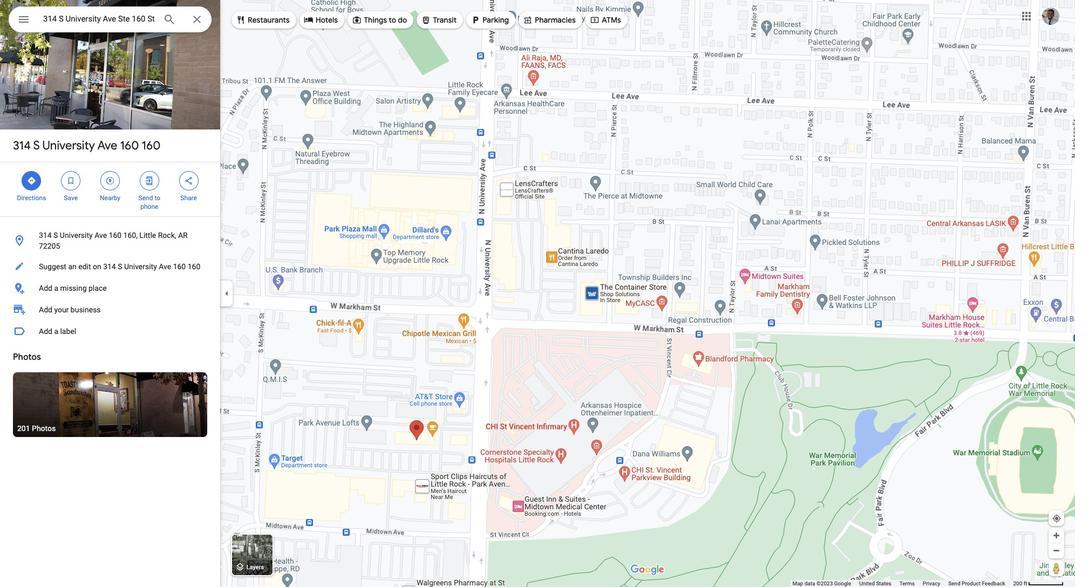 Task type: locate. For each thing, give the bounding box(es) containing it.
2 vertical spatial 314
[[103, 262, 116, 271]]

1 vertical spatial university
[[60, 231, 93, 240]]

ave left "160,"
[[95, 231, 107, 240]]

a left missing
[[54, 284, 58, 293]]

314 for 314 s university ave 160 160, little rock, ar 72205
[[39, 231, 52, 240]]

photos right '201'
[[32, 424, 56, 433]]

photos
[[13, 352, 41, 363], [32, 424, 56, 433]]

suggest an edit on 314 s university ave 160 160 button
[[0, 256, 220, 277]]

university inside button
[[124, 262, 157, 271]]

map
[[793, 581, 803, 587]]

states
[[876, 581, 892, 587]]

314 inside 314 s university ave 160 160, little rock, ar 72205
[[39, 231, 52, 240]]

1 horizontal spatial to
[[389, 15, 396, 25]]

 button
[[9, 6, 39, 35]]

add inside button
[[39, 284, 52, 293]]


[[184, 175, 194, 187]]

collapse side panel image
[[221, 288, 233, 300]]

s up 72205
[[53, 231, 58, 240]]

ave up 
[[97, 138, 117, 153]]

0 vertical spatial add
[[39, 284, 52, 293]]

1 horizontal spatial 314
[[39, 231, 52, 240]]

label
[[60, 327, 76, 336]]

1 horizontal spatial s
[[53, 231, 58, 240]]

0 vertical spatial ave
[[97, 138, 117, 153]]

actions for 314 s university ave 160 160 region
[[0, 162, 220, 216]]

 things to do
[[352, 14, 407, 26]]

send for send product feedback
[[949, 581, 961, 587]]

ave
[[97, 138, 117, 153], [95, 231, 107, 240], [159, 262, 171, 271]]

s inside button
[[118, 262, 122, 271]]


[[471, 14, 480, 26]]

1 vertical spatial add
[[39, 306, 52, 314]]

314 up 
[[13, 138, 31, 153]]

0 vertical spatial university
[[42, 138, 95, 153]]

1 a from the top
[[54, 284, 58, 293]]

product
[[962, 581, 981, 587]]

0 vertical spatial s
[[33, 138, 40, 153]]

2 vertical spatial ave
[[159, 262, 171, 271]]

0 vertical spatial 314
[[13, 138, 31, 153]]

ave inside 314 s university ave 160 160, little rock, ar 72205
[[95, 231, 107, 240]]

0 horizontal spatial send
[[138, 194, 153, 202]]

add a missing place button
[[0, 277, 220, 299]]

united states button
[[860, 580, 892, 587]]

photos down add a label
[[13, 352, 41, 363]]

send up phone
[[138, 194, 153, 202]]

1 horizontal spatial send
[[949, 581, 961, 587]]

edit
[[78, 262, 91, 271]]


[[17, 12, 30, 27]]

send inside "button"
[[949, 581, 961, 587]]

2 add from the top
[[39, 306, 52, 314]]

201 photos button
[[13, 372, 207, 437]]

s up 
[[33, 138, 40, 153]]

1 vertical spatial photos
[[32, 424, 56, 433]]

university down little
[[124, 262, 157, 271]]

160
[[120, 138, 139, 153], [142, 138, 161, 153], [109, 231, 122, 240], [173, 262, 186, 271], [188, 262, 200, 271]]

to
[[389, 15, 396, 25], [155, 194, 160, 202]]

a left label
[[54, 327, 58, 336]]

2 horizontal spatial 314
[[103, 262, 116, 271]]

314 s university ave 160 160
[[13, 138, 161, 153]]

314
[[13, 138, 31, 153], [39, 231, 52, 240], [103, 262, 116, 271]]

university up 72205
[[60, 231, 93, 240]]


[[523, 14, 533, 26]]

72205
[[39, 242, 60, 250]]

0 vertical spatial send
[[138, 194, 153, 202]]

to inside send to phone
[[155, 194, 160, 202]]

160,
[[123, 231, 138, 240]]

 parking
[[471, 14, 509, 26]]

suggest
[[39, 262, 66, 271]]

a
[[54, 284, 58, 293], [54, 327, 58, 336]]

to up phone
[[155, 194, 160, 202]]

send product feedback button
[[949, 580, 1005, 587]]

privacy
[[923, 581, 940, 587]]

1 vertical spatial s
[[53, 231, 58, 240]]

314 right on
[[103, 262, 116, 271]]

0 horizontal spatial s
[[33, 138, 40, 153]]

zoom in image
[[1053, 532, 1061, 540]]

s right on
[[118, 262, 122, 271]]

send inside send to phone
[[138, 194, 153, 202]]

send left product
[[949, 581, 961, 587]]

2 vertical spatial university
[[124, 262, 157, 271]]

a for missing
[[54, 284, 58, 293]]

to left do
[[389, 15, 396, 25]]

314 up 72205
[[39, 231, 52, 240]]

1 vertical spatial 314
[[39, 231, 52, 240]]


[[27, 175, 36, 187]]

2 a from the top
[[54, 327, 58, 336]]

200 ft button
[[1013, 581, 1064, 587]]

footer containing map data ©2023 google
[[793, 580, 1013, 587]]

a inside button
[[54, 284, 58, 293]]

s
[[33, 138, 40, 153], [53, 231, 58, 240], [118, 262, 122, 271]]

1 add from the top
[[39, 284, 52, 293]]

university for 314 s university ave 160 160
[[42, 138, 95, 153]]

do
[[398, 15, 407, 25]]

add for add a missing place
[[39, 284, 52, 293]]

google maps element
[[0, 0, 1075, 587]]


[[304, 14, 313, 26]]

0 horizontal spatial to
[[155, 194, 160, 202]]

1 vertical spatial ave
[[95, 231, 107, 240]]

photos inside 'button'
[[32, 424, 56, 433]]

privacy button
[[923, 580, 940, 587]]

0 vertical spatial to
[[389, 15, 396, 25]]

add inside button
[[39, 327, 52, 336]]

parking
[[483, 15, 509, 25]]

2 vertical spatial add
[[39, 327, 52, 336]]

footer
[[793, 580, 1013, 587]]

university
[[42, 138, 95, 153], [60, 231, 93, 240], [124, 262, 157, 271]]

314 s university ave 160 160 main content
[[0, 0, 220, 587]]


[[236, 14, 246, 26]]

200
[[1013, 581, 1023, 587]]

send
[[138, 194, 153, 202], [949, 581, 961, 587]]

 pharmacies
[[523, 14, 576, 26]]

add down suggest
[[39, 284, 52, 293]]

2 vertical spatial s
[[118, 262, 122, 271]]

160 inside 314 s university ave 160 160, little rock, ar 72205
[[109, 231, 122, 240]]

university inside 314 s university ave 160 160, little rock, ar 72205
[[60, 231, 93, 240]]

2 horizontal spatial s
[[118, 262, 122, 271]]

s inside 314 s university ave 160 160, little rock, ar 72205
[[53, 231, 58, 240]]

s for 314 s university ave 160 160, little rock, ar 72205
[[53, 231, 58, 240]]

phone
[[140, 203, 158, 211]]

1 vertical spatial send
[[949, 581, 961, 587]]

hotels
[[316, 15, 338, 25]]

None field
[[43, 12, 154, 25]]

0 vertical spatial a
[[54, 284, 58, 293]]

3 add from the top
[[39, 327, 52, 336]]

add left your
[[39, 306, 52, 314]]

1 vertical spatial to
[[155, 194, 160, 202]]

1 vertical spatial a
[[54, 327, 58, 336]]

0 vertical spatial photos
[[13, 352, 41, 363]]

0 horizontal spatial 314
[[13, 138, 31, 153]]

ave down rock,
[[159, 262, 171, 271]]

add
[[39, 284, 52, 293], [39, 306, 52, 314], [39, 327, 52, 336]]

add left label
[[39, 327, 52, 336]]

314 for 314 s university ave 160 160
[[13, 138, 31, 153]]

university up ""
[[42, 138, 95, 153]]

a inside button
[[54, 327, 58, 336]]



Task type: describe. For each thing, give the bounding box(es) containing it.
ft
[[1024, 581, 1028, 587]]


[[145, 175, 154, 187]]

pharmacies
[[535, 15, 576, 25]]

 hotels
[[304, 14, 338, 26]]

atms
[[602, 15, 621, 25]]

s for 314 s university ave 160 160
[[33, 138, 40, 153]]

university for 314 s university ave 160 160, little rock, ar 72205
[[60, 231, 93, 240]]

nearby
[[100, 194, 120, 202]]

 atms
[[590, 14, 621, 26]]

share
[[180, 194, 197, 202]]

terms
[[900, 581, 915, 587]]

directions
[[17, 194, 46, 202]]

 restaurants
[[236, 14, 290, 26]]

add your business link
[[0, 299, 220, 321]]

314 S University Ave Ste 160 Ste. 160, Little Rock, AR 72205 field
[[9, 6, 212, 32]]

missing
[[60, 284, 87, 293]]

google account: leeland pitt  
(leeland.pitt@adept.ai) image
[[1042, 7, 1060, 25]]

little
[[139, 231, 156, 240]]

show street view coverage image
[[1049, 560, 1065, 577]]

to inside  things to do
[[389, 15, 396, 25]]

send to phone
[[138, 194, 160, 211]]

suggest an edit on 314 s university ave 160 160
[[39, 262, 200, 271]]

201 photos
[[17, 424, 56, 433]]

terms button
[[900, 580, 915, 587]]

ave for 160
[[97, 138, 117, 153]]

restaurants
[[248, 15, 290, 25]]

zoom out image
[[1053, 547, 1061, 555]]

transit
[[433, 15, 457, 25]]

200 ft
[[1013, 581, 1028, 587]]

ave inside button
[[159, 262, 171, 271]]


[[352, 14, 362, 26]]

united states
[[860, 581, 892, 587]]

add for add a label
[[39, 327, 52, 336]]


[[421, 14, 431, 26]]


[[590, 14, 600, 26]]

201
[[17, 424, 30, 433]]

ave for 160,
[[95, 231, 107, 240]]

314 s university ave 160 160, little rock, ar 72205
[[39, 231, 188, 250]]

send product feedback
[[949, 581, 1005, 587]]

map data ©2023 google
[[793, 581, 851, 587]]

ar
[[178, 231, 188, 240]]

united
[[860, 581, 875, 587]]

add a label button
[[0, 321, 220, 342]]

 transit
[[421, 14, 457, 26]]

a for label
[[54, 327, 58, 336]]

 search field
[[9, 6, 212, 35]]

rock,
[[158, 231, 176, 240]]

save
[[64, 194, 78, 202]]

data
[[805, 581, 815, 587]]

an
[[68, 262, 77, 271]]

footer inside the google maps element
[[793, 580, 1013, 587]]

314 s university ave 160 160, little rock, ar 72205 button
[[0, 226, 220, 256]]

feedback
[[982, 581, 1005, 587]]

none field inside 314 s university ave ste 160 ste. 160, little rock, ar 72205 field
[[43, 12, 154, 25]]

place
[[89, 284, 107, 293]]

add for add your business
[[39, 306, 52, 314]]

things
[[364, 15, 387, 25]]

add your business
[[39, 306, 101, 314]]

your
[[54, 306, 69, 314]]

layers
[[247, 564, 264, 571]]

show your location image
[[1052, 514, 1062, 524]]

©2023
[[817, 581, 833, 587]]

send for send to phone
[[138, 194, 153, 202]]

google
[[834, 581, 851, 587]]


[[105, 175, 115, 187]]

business
[[71, 306, 101, 314]]

314 inside button
[[103, 262, 116, 271]]

add a missing place
[[39, 284, 107, 293]]

on
[[93, 262, 101, 271]]

add a label
[[39, 327, 76, 336]]


[[66, 175, 76, 187]]



Task type: vqa. For each thing, say whether or not it's contained in the screenshot.
314 to the middle
yes



